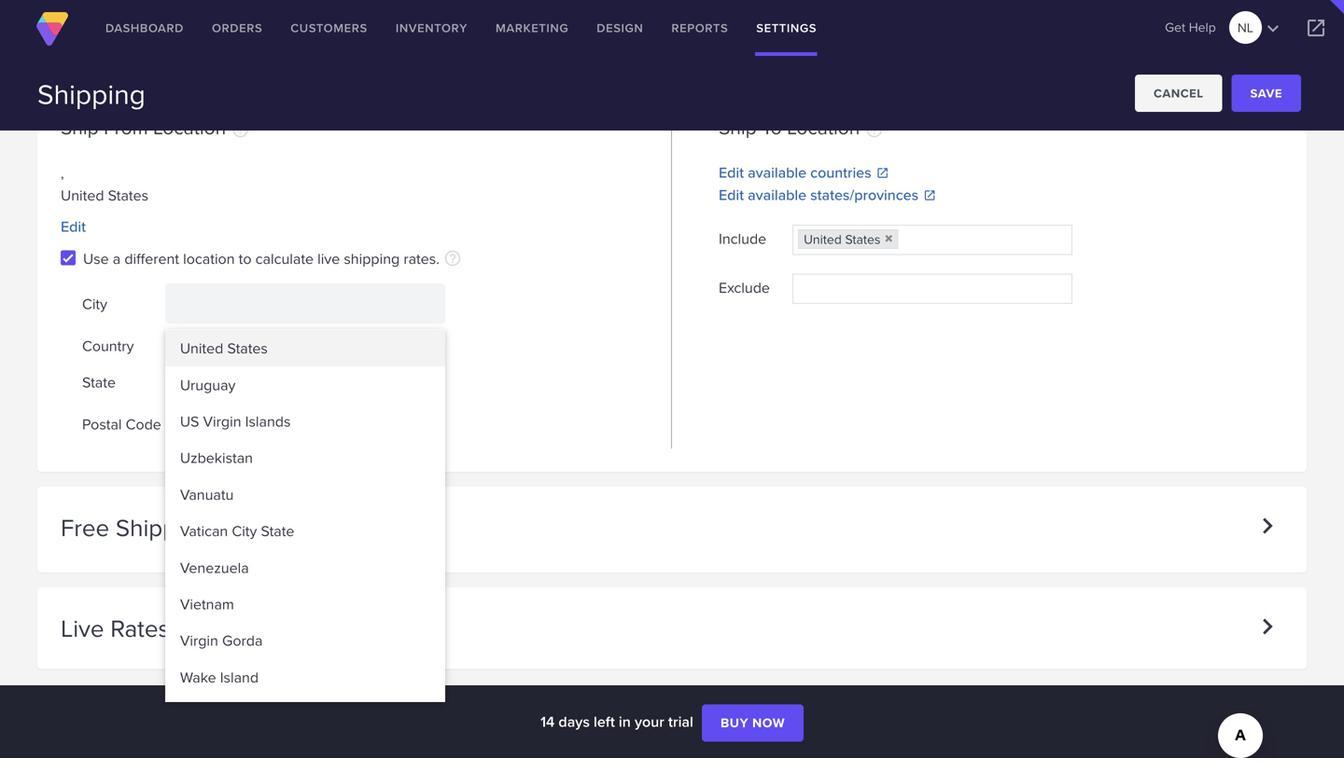 Task type: describe. For each thing, give the bounding box(es) containing it.
 link
[[1288, 0, 1344, 56]]

1 horizontal spatial help_outline
[[443, 249, 462, 268]]

virgin gorda
[[180, 630, 263, 652]]

days
[[559, 711, 590, 733]]

exclude
[[719, 277, 770, 298]]

united down the location
[[180, 301, 223, 322]]

nl 
[[1238, 17, 1284, 40]]

uzbekistan
[[180, 447, 253, 469]]

kingdom
[[227, 301, 286, 322]]

methods
[[509, 33, 566, 55]]

code
[[126, 414, 161, 435]]

cancel link
[[1135, 75, 1222, 112]]

dashboard link
[[91, 0, 198, 56]]

wales
[[180, 703, 219, 725]]

1 vertical spatial states
[[845, 230, 881, 249]]

dashboard
[[105, 19, 184, 37]]

City text field
[[165, 284, 445, 324]]

2 available from the top
[[748, 184, 807, 206]]

Postal Code text field
[[165, 404, 258, 444]]

to left ship on the top of page
[[190, 33, 203, 55]]

gorda
[[222, 630, 263, 652]]

14 days left in your trial
[[540, 711, 697, 733]]

help_outline for ship from location
[[231, 120, 250, 139]]

marketing
[[496, 19, 569, 37]]

0 vertical spatial shipping
[[37, 74, 145, 114]]

islands
[[245, 411, 291, 432]]

edit for edit available countries edit available states/provinces
[[719, 162, 744, 184]]

2 vertical spatial states
[[227, 338, 268, 359]]

1 vertical spatial city
[[232, 520, 257, 542]]

to right ship on the top of page
[[238, 33, 251, 55]]

calculate
[[255, 248, 314, 269]]

1 vertical spatial edit
[[719, 184, 744, 206]]

settings
[[756, 19, 817, 37]]

inventory
[[396, 19, 468, 37]]

your
[[635, 711, 664, 733]]

expand_more for live rates
[[1252, 611, 1283, 643]]

edit available countries edit available states/provinces
[[719, 162, 919, 206]]

add rate
[[248, 522, 310, 540]]

flat
[[61, 708, 99, 743]]

will
[[598, 33, 619, 55]]

expand_more for free shipping
[[1252, 511, 1283, 542]]

0 vertical spatial virgin
[[203, 411, 241, 432]]

flat rates
[[61, 708, 171, 743]]

buy now link
[[702, 705, 804, 743]]

carriers
[[368, 33, 417, 55]]

, united states
[[61, 162, 148, 206]]

tell
[[37, 33, 59, 55]]

edit available states/provinces link
[[719, 184, 1283, 206]]

buy
[[721, 714, 749, 733]]

vatican city state
[[180, 520, 294, 542]]

which
[[326, 33, 364, 55]]

us
[[180, 411, 199, 432]]

nl
[[1238, 18, 1253, 37]]

uruguay
[[180, 374, 236, 396]]

live
[[61, 611, 104, 646]]

help
[[1189, 18, 1216, 36]]

carrier
[[217, 622, 258, 641]]

save
[[1250, 84, 1283, 102]]

ship from location help_outline
[[61, 113, 250, 141]]

united kingdom
[[180, 301, 286, 322]]

left
[[594, 711, 615, 733]]

1 vertical spatial united states
[[180, 338, 268, 359]]

0 vertical spatial shipping
[[449, 33, 505, 55]]

vatican
[[180, 520, 228, 542]]

trial
[[668, 711, 693, 733]]

in
[[619, 711, 631, 733]]

add rate link
[[230, 512, 329, 550]]

edit available countries link
[[719, 162, 1283, 184]]

where
[[82, 33, 123, 55]]

free
[[61, 511, 109, 546]]

1 and from the left
[[255, 33, 279, 55]]

2 and from the left
[[421, 33, 445, 55]]

▼
[[261, 622, 274, 641]]

add for add carrier ▼
[[190, 622, 214, 641]]


[[1262, 17, 1284, 40]]

ship to location help_outline
[[719, 113, 884, 141]]

us virgin islands
[[180, 411, 291, 432]]

rates for live
[[110, 611, 169, 646]]

us
[[63, 33, 78, 55]]

from
[[104, 113, 148, 141]]

rates for flat
[[106, 708, 165, 743]]

add carrier ▼
[[190, 622, 274, 641]]

rate
[[279, 522, 310, 540]]

1 horizontal spatial united states
[[804, 230, 881, 249]]

expand_more for flat rates
[[1252, 708, 1283, 740]]

orders
[[212, 19, 263, 37]]

use.
[[623, 33, 650, 55]]

vietnam
[[180, 594, 234, 615]]

live
[[318, 248, 340, 269]]

help_outline for ship to location
[[865, 120, 884, 139]]



Task type: vqa. For each thing, say whether or not it's contained in the screenshot.
the carriers
yes



Task type: locate. For each thing, give the bounding box(es) containing it.
rates.
[[404, 248, 440, 269]]

country
[[82, 335, 134, 357]]

ship left "to"
[[719, 113, 757, 141]]

0 vertical spatial edit
[[719, 162, 744, 184]]

edit
[[719, 162, 744, 184], [719, 184, 744, 206], [61, 216, 86, 238]]

1 horizontal spatial city
[[232, 520, 257, 542]]

free shipping
[[61, 511, 216, 546]]

1 vertical spatial available
[[748, 184, 807, 206]]

now
[[752, 714, 785, 733]]

0 horizontal spatial and
[[255, 33, 279, 55]]

add inside "link"
[[248, 522, 275, 540]]

1 expand_more from the top
[[1252, 511, 1283, 542]]

0 vertical spatial rates
[[110, 611, 169, 646]]

states down states/provinces
[[845, 230, 881, 249]]

1 vertical spatial virgin
[[180, 630, 218, 652]]

0 vertical spatial available
[[748, 162, 807, 184]]

add down the vietnam
[[190, 622, 214, 641]]

state
[[82, 372, 116, 393], [261, 520, 294, 542]]

1 available from the top
[[748, 162, 807, 184]]

city right the vatican
[[232, 520, 257, 542]]

available down "to"
[[748, 162, 807, 184]]

states down kingdom
[[227, 338, 268, 359]]

1 ship from the left
[[61, 113, 99, 141]]

city up country
[[82, 293, 107, 315]]

help_outline
[[231, 120, 250, 139], [865, 120, 884, 139], [443, 249, 462, 268]]

1 horizontal spatial states
[[227, 338, 268, 359]]

edit link
[[61, 216, 86, 238]]

help_outline up countries in the top of the page
[[865, 120, 884, 139]]

1 vertical spatial shipping
[[116, 511, 209, 546]]

shipping down "where"
[[37, 74, 145, 114]]

postal
[[82, 414, 122, 435]]

2 expand_more from the top
[[1252, 611, 1283, 643]]

None text field
[[165, 366, 445, 399]]

2 horizontal spatial states
[[845, 230, 881, 249]]

and
[[255, 33, 279, 55], [421, 33, 445, 55]]

get help
[[1165, 18, 1216, 36]]

countries
[[810, 162, 871, 184]]

you
[[127, 33, 151, 55], [570, 33, 594, 55]]

united inside , united states
[[61, 185, 104, 206]]

1 you from the left
[[127, 33, 151, 55]]

0 vertical spatial state
[[82, 372, 116, 393]]

14
[[540, 711, 555, 733]]

1 horizontal spatial state
[[261, 520, 294, 542]]

rates right flat at the left
[[106, 708, 165, 743]]

1 horizontal spatial add
[[248, 522, 275, 540]]

location for to
[[787, 113, 860, 141]]

help_outline down ship on the top of page
[[231, 120, 250, 139]]

0 horizontal spatial help_outline
[[231, 120, 250, 139]]

united
[[61, 185, 104, 206], [804, 230, 842, 249], [180, 301, 223, 322], [180, 338, 223, 359]]

0 horizontal spatial ship
[[61, 113, 99, 141]]

0 horizontal spatial add
[[190, 622, 214, 641]]

ship for ship to location
[[719, 113, 757, 141]]

1 vertical spatial shipping
[[344, 248, 400, 269]]

ship
[[207, 33, 234, 55]]

shipping right live
[[344, 248, 400, 269]]

united down edit available countries edit available states/provinces
[[804, 230, 842, 249]]

0 vertical spatial add
[[248, 522, 275, 540]]

tell us where you want to ship to and select which carriers and shipping methods you will use.
[[37, 33, 650, 55]]

add for add rate
[[248, 522, 275, 540]]

vanuatu
[[180, 484, 234, 505]]

different
[[124, 248, 179, 269]]

0 vertical spatial united states
[[804, 230, 881, 249]]

use
[[83, 248, 109, 269]]

use a different location to calculate live shipping rates.
[[83, 248, 440, 269]]

add left rate
[[248, 522, 275, 540]]

1 horizontal spatial ship
[[719, 113, 757, 141]]

wake
[[180, 667, 216, 688]]

save link
[[1232, 75, 1301, 112]]

cancel
[[1154, 84, 1204, 102]]

states inside , united states
[[108, 185, 148, 206]]

1 horizontal spatial and
[[421, 33, 445, 55]]

united up uruguay in the left of the page
[[180, 338, 223, 359]]

available up include
[[748, 184, 807, 206]]

0 vertical spatial city
[[82, 293, 107, 315]]

0 vertical spatial expand_more
[[1252, 511, 1283, 542]]

expand_more
[[1252, 511, 1283, 542], [1252, 611, 1283, 643], [1252, 708, 1283, 740]]

and right carriers
[[421, 33, 445, 55]]

live rates
[[61, 611, 176, 646]]

0 horizontal spatial city
[[82, 293, 107, 315]]

a
[[113, 248, 121, 269]]

shipping
[[449, 33, 505, 55], [344, 248, 400, 269]]

reports
[[671, 19, 728, 37]]

united down ,
[[61, 185, 104, 206]]

shipping left methods
[[449, 33, 505, 55]]

2 horizontal spatial help_outline
[[865, 120, 884, 139]]

united states
[[804, 230, 881, 249], [180, 338, 268, 359]]

states up a
[[108, 185, 148, 206]]

,
[[61, 162, 64, 184]]

location
[[183, 248, 235, 269]]

1 location from the left
[[153, 113, 226, 141]]

island
[[220, 667, 259, 688]]

location right the from
[[153, 113, 226, 141]]

states/provinces
[[810, 184, 919, 206]]

1 vertical spatial state
[[261, 520, 294, 542]]

2 ship from the left
[[719, 113, 757, 141]]

2 you from the left
[[570, 33, 594, 55]]

help_outline inside ship to location help_outline
[[865, 120, 884, 139]]

ship left the from
[[61, 113, 99, 141]]

virgin up wake
[[180, 630, 218, 652]]


[[1305, 17, 1327, 39]]

city
[[82, 293, 107, 315], [232, 520, 257, 542]]

ship for ship from location
[[61, 113, 99, 141]]

states
[[108, 185, 148, 206], [845, 230, 881, 249], [227, 338, 268, 359]]

to right the location
[[239, 248, 252, 269]]

virgin right us
[[203, 411, 241, 432]]

0 horizontal spatial united states
[[180, 338, 268, 359]]

0 horizontal spatial state
[[82, 372, 116, 393]]

1 horizontal spatial shipping
[[449, 33, 505, 55]]

2 vertical spatial expand_more
[[1252, 708, 1283, 740]]

to
[[762, 113, 782, 141]]

2 location from the left
[[787, 113, 860, 141]]

1 horizontal spatial location
[[787, 113, 860, 141]]

customers
[[291, 19, 368, 37]]

edit for edit
[[61, 216, 86, 238]]

and left select
[[255, 33, 279, 55]]

help_outline inside ship from location help_outline
[[231, 120, 250, 139]]

get
[[1165, 18, 1186, 36]]

1 horizontal spatial you
[[570, 33, 594, 55]]

design
[[597, 19, 643, 37]]

0 horizontal spatial shipping
[[344, 248, 400, 269]]

3 expand_more from the top
[[1252, 708, 1283, 740]]

1 vertical spatial expand_more
[[1252, 611, 1283, 643]]

None text field
[[165, 330, 445, 362]]

0 horizontal spatial states
[[108, 185, 148, 206]]

united states down united kingdom at the left of page
[[180, 338, 268, 359]]

postal code
[[82, 414, 161, 435]]

rates right live
[[110, 611, 169, 646]]

2 vertical spatial edit
[[61, 216, 86, 238]]

ship
[[61, 113, 99, 141], [719, 113, 757, 141]]

you left want on the left top of the page
[[127, 33, 151, 55]]

select
[[283, 33, 322, 55]]

1 vertical spatial rates
[[106, 708, 165, 743]]

you left will
[[570, 33, 594, 55]]

location
[[153, 113, 226, 141], [787, 113, 860, 141]]

0 vertical spatial states
[[108, 185, 148, 206]]

1 vertical spatial add
[[190, 622, 214, 641]]

wake island
[[180, 667, 259, 688]]

include
[[719, 228, 767, 249]]

shipping down vanuatu
[[116, 511, 209, 546]]

0 horizontal spatial you
[[127, 33, 151, 55]]

help_outline right rates.
[[443, 249, 462, 268]]

venezuela
[[180, 557, 249, 578]]

available
[[748, 162, 807, 184], [748, 184, 807, 206]]

buy now
[[721, 714, 785, 733]]

0 horizontal spatial location
[[153, 113, 226, 141]]

united states down states/provinces
[[804, 230, 881, 249]]

location up countries in the top of the page
[[787, 113, 860, 141]]

location for from
[[153, 113, 226, 141]]

virgin
[[203, 411, 241, 432], [180, 630, 218, 652]]

shipping
[[37, 74, 145, 114], [116, 511, 209, 546]]

to
[[190, 33, 203, 55], [238, 33, 251, 55], [239, 248, 252, 269]]

want
[[155, 33, 186, 55]]



